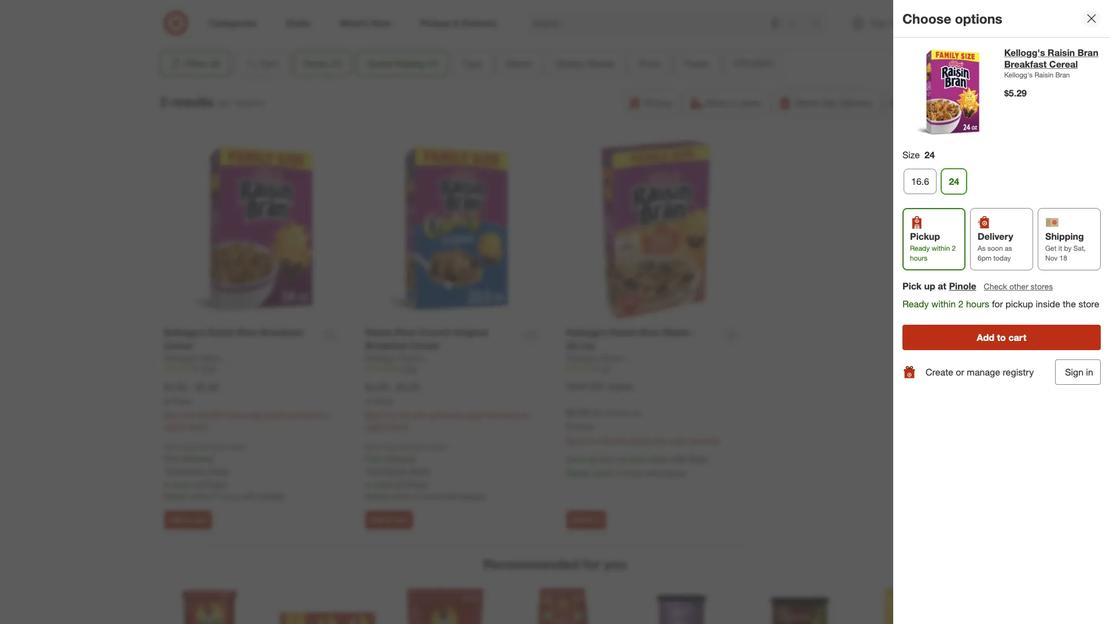 Task type: vqa. For each thing, say whether or not it's contained in the screenshot.
the leftmost a
no



Task type: locate. For each thing, give the bounding box(es) containing it.
1 horizontal spatial soon
[[988, 244, 1003, 253]]

2 horizontal spatial it
[[1059, 244, 1063, 253]]

cereal inside 'raisin bran crunch original breakfast cereal'
[[410, 340, 439, 352]]

on for raisin bran crunch original breakfast cereal
[[520, 410, 530, 420]]

2 horizontal spatial cart
[[1009, 332, 1027, 343]]

1 horizontal spatial (1)
[[427, 58, 437, 69]]

hours
[[910, 254, 928, 263], [966, 298, 990, 310], [622, 468, 642, 478], [220, 491, 240, 501], [421, 491, 441, 501]]

kellogg's raisin bran link up 1283
[[365, 353, 442, 364]]

0 vertical spatial in
[[730, 97, 738, 109]]

2 orders from the left
[[427, 443, 448, 451]]

2 vertical spatial it
[[596, 516, 601, 525]]

2 select from the left
[[365, 422, 387, 432]]

2 ships from the left
[[381, 443, 398, 451]]

brand button
[[496, 51, 541, 76]]

in for raisin bran crunch original breakfast cereal
[[365, 480, 372, 490]]

kellogg's for the kellogg's raisin bran link related to kellogg's raisin bran maple - 22.1oz
[[566, 353, 600, 363]]

store right shop
[[740, 97, 761, 109]]

0 vertical spatial pickup
[[644, 97, 672, 109]]

-
[[693, 327, 696, 338], [189, 382, 193, 393], [390, 382, 394, 393]]

2 exclusions from the left
[[368, 466, 407, 476]]

bran
[[1078, 47, 1099, 58], [1056, 71, 1070, 79], [237, 327, 258, 338], [395, 327, 416, 338], [640, 327, 661, 338], [224, 353, 241, 363], [425, 353, 442, 363], [626, 353, 643, 363]]

1 vertical spatial kellogg's raisin bran breakfast cereal link
[[164, 326, 315, 353]]

2 horizontal spatial $9
[[601, 436, 610, 446]]

in inside shop in store button
[[730, 97, 738, 109]]

1 horizontal spatial stock
[[374, 480, 394, 490]]

in for shop
[[730, 97, 738, 109]]

0 horizontal spatial apply.
[[208, 466, 229, 476]]

$5.29 left (
[[566, 407, 589, 419]]

it for deliver it
[[596, 516, 601, 525]]

2 vertical spatial breakfast
[[365, 340, 408, 352]]

price button
[[629, 51, 670, 76]]

0 horizontal spatial shipping
[[907, 97, 943, 109]]

1 free from the left
[[164, 454, 180, 464]]

in inside sign in button
[[1086, 367, 1094, 378]]

shipping up by
[[1046, 231, 1084, 242]]

breakfast for kellogg's raisin bran breakfast cereal kellogg's raisin bran
[[1005, 58, 1047, 70]]

0 vertical spatial soon
[[988, 244, 1003, 253]]

1 horizontal spatial only ships with $35 orders free shipping * * exclusions apply. in stock at  pinole ready within 2 hours with pickup
[[365, 443, 485, 501]]

0 horizontal spatial to
[[184, 516, 191, 525]]

pickup down price 'button'
[[644, 97, 672, 109]]

store
[[740, 97, 761, 109], [1079, 298, 1100, 310]]

0 horizontal spatial free
[[164, 454, 180, 464]]

1 horizontal spatial services
[[488, 410, 518, 420]]

soon down $0.24
[[599, 454, 617, 464]]

3 kellogg's raisin bran from the left
[[566, 353, 643, 363]]

delivery as soon as 6pm today
[[978, 231, 1014, 263]]

2 only from the left
[[365, 443, 379, 451]]

in right sign
[[1086, 367, 1094, 378]]

- inside kellogg's raisin bran maple - 22.1oz
[[693, 327, 696, 338]]

exclusions for cereal
[[167, 466, 205, 476]]

to for kellogg's raisin bran breakfast cereal
[[184, 516, 191, 525]]

6pm down as
[[978, 254, 992, 263]]

1 horizontal spatial order
[[466, 410, 486, 420]]

kellogg's raisin bran maple - 22.1oz image
[[566, 141, 745, 320], [566, 141, 745, 320]]

1 horizontal spatial cart
[[394, 516, 408, 525]]

get inside get it as soon as 6pm today with shipt ready within 2 hours with pickup
[[566, 454, 580, 464]]

same- for breakfast
[[428, 410, 451, 420]]

1 horizontal spatial -
[[390, 382, 394, 393]]

shipping for breakfast
[[383, 454, 414, 464]]

to inside 'choose options' dialog
[[997, 332, 1006, 343]]

0 horizontal spatial add to cart button
[[164, 511, 212, 530]]

0 horizontal spatial cart
[[193, 516, 206, 525]]

buy
[[164, 410, 178, 420], [365, 410, 379, 420], [566, 436, 581, 446]]

exclusions apply. link for cereal
[[167, 466, 229, 476]]

apply.
[[208, 466, 229, 476], [409, 466, 431, 476]]

1 shipping from the left
[[182, 454, 213, 464]]

1 on from the left
[[319, 410, 328, 420]]

services
[[287, 410, 317, 420], [488, 410, 518, 420], [689, 436, 719, 446]]

stock for cereal
[[173, 480, 193, 490]]

hours inside pickup ready within 2 hours
[[910, 254, 928, 263]]

$0.24
[[593, 408, 613, 418]]

0 vertical spatial 6pm
[[978, 254, 992, 263]]

0 horizontal spatial 24
[[925, 149, 935, 161]]

2 horizontal spatial cereal
[[1050, 58, 1078, 70]]

2 horizontal spatial kellogg's raisin bran link
[[566, 353, 643, 364]]

kellogg's raisin bran up the 59
[[566, 353, 643, 363]]

2 inside get it as soon as 6pm today with shipt ready within 2 hours with pickup
[[615, 468, 620, 478]]

delivery right day
[[840, 97, 873, 109]]

order
[[265, 410, 285, 420], [466, 410, 486, 420], [668, 436, 687, 446]]

/ounce
[[613, 408, 638, 418]]

cereal inside "kellogg's raisin bran breakfast cereal"
[[164, 340, 193, 352]]

1 (1) from the left
[[331, 58, 341, 69]]

store inside button
[[740, 97, 761, 109]]

order up get it as soon as 6pm today with shipt ready within 2 hours with pickup
[[668, 436, 687, 446]]

sign
[[1065, 367, 1084, 378]]

ships for breakfast
[[381, 443, 398, 451]]

group containing size
[[902, 149, 1101, 199]]

soon right as
[[988, 244, 1003, 253]]

0 horizontal spatial buy
[[164, 410, 178, 420]]

2 kellogg's raisin bran link from the left
[[365, 353, 442, 364]]

1 stock from the left
[[173, 480, 193, 490]]

breakfast inside "kellogg's raisin bran breakfast cereal"
[[261, 327, 303, 338]]

with
[[210, 410, 225, 420], [411, 410, 426, 420], [612, 436, 627, 446], [198, 443, 211, 451], [400, 443, 413, 451], [671, 454, 686, 464], [645, 468, 660, 478], [242, 491, 257, 501], [443, 491, 458, 501]]

day down 1345 link
[[250, 410, 263, 420]]

2 horizontal spatial same-
[[629, 436, 652, 446]]

shop in store button
[[685, 90, 769, 116]]

as right as
[[1005, 244, 1012, 253]]

in for sign
[[1086, 367, 1094, 378]]

only for raisin bran crunch original breakfast cereal
[[365, 443, 379, 451]]

check
[[984, 282, 1007, 292]]

0 horizontal spatial exclusions apply. link
[[167, 466, 229, 476]]

raisin inside "kellogg's raisin bran breakfast cereal"
[[207, 327, 235, 338]]

2 horizontal spatial kellogg's raisin bran
[[566, 353, 643, 363]]

0 vertical spatial get
[[1046, 244, 1057, 253]]

1 vertical spatial 24
[[949, 176, 959, 187]]

kellogg's raisin bran up 1345
[[164, 353, 241, 363]]

kellogg's for kellogg's raisin bran breakfast cereal the kellogg's raisin bran link
[[164, 353, 197, 363]]

0 horizontal spatial $35
[[213, 443, 224, 451]]

breakfast inside kellogg's raisin bran breakfast cereal kellogg's raisin bran
[[1005, 58, 1047, 70]]

1 only ships with $35 orders free shipping * * exclusions apply. in stock at  pinole ready within 2 hours with pickup from the left
[[164, 443, 284, 501]]

kellogg's raisin bran link
[[164, 353, 241, 364], [365, 353, 442, 364], [566, 353, 643, 364]]

it inside shipping get it by sat, nov 18
[[1059, 244, 1063, 253]]

pinole
[[949, 281, 977, 292], [172, 397, 191, 406], [373, 397, 392, 406], [574, 423, 593, 431], [204, 480, 226, 490], [405, 480, 427, 490]]

deliver
[[572, 516, 595, 525]]

1 horizontal spatial $4.29 - $5.29 at pinole buy 2 for $9 with same-day order services on select items
[[365, 382, 530, 432]]

day for raisin bran crunch original breakfast cereal
[[451, 410, 464, 420]]

kellogg's raisin bran breakfast cereal image
[[903, 47, 995, 139], [164, 141, 343, 320], [164, 141, 343, 320]]

1 horizontal spatial add
[[370, 516, 384, 525]]

day inside $5.29 ( $0.24 /ounce ) at pinole buy 2 for $9 with same-day order services
[[652, 436, 665, 446]]

1 horizontal spatial kellogg's raisin bran breakfast cereal link
[[1005, 47, 1101, 70]]

(2)
[[210, 58, 221, 69]]

$4.29 - $5.29 at pinole buy 2 for $9 with same-day order services on select items down 1345 link
[[164, 382, 328, 432]]

kellogg's for raisin bran crunch original breakfast cereal's the kellogg's raisin bran link
[[365, 353, 398, 363]]

1 horizontal spatial cereal
[[410, 340, 439, 352]]

delivery up as
[[978, 231, 1014, 242]]

shipping inside 'button'
[[907, 97, 943, 109]]

orders
[[226, 443, 246, 451], [427, 443, 448, 451]]

add to cart button
[[903, 325, 1101, 350], [164, 511, 212, 530], [365, 511, 413, 530]]

1 horizontal spatial breakfast
[[365, 340, 408, 352]]

0 vertical spatial kellogg's raisin bran breakfast cereal link
[[1005, 47, 1101, 70]]

results
[[171, 94, 214, 110]]

sun-maid california sun-dried raisins - 1oz / 6ct image
[[280, 587, 375, 625], [280, 587, 375, 625]]

sun-maid california golden raisins box - 12oz image
[[870, 587, 965, 625], [870, 587, 965, 625]]

order down 1345 link
[[265, 410, 285, 420]]

buy for cereal
[[164, 410, 178, 420]]

0 horizontal spatial -
[[189, 382, 193, 393]]

kellogg's raisin bran for kellogg's raisin bran breakfast cereal
[[164, 353, 241, 363]]

1 vertical spatial store
[[1079, 298, 1100, 310]]

buy inside $5.29 ( $0.24 /ounce ) at pinole buy 2 for $9 with same-day order services
[[566, 436, 581, 446]]

18
[[1060, 254, 1068, 263]]

3 results for "raisins"
[[160, 94, 265, 110]]

day
[[250, 410, 263, 420], [451, 410, 464, 420], [652, 436, 665, 446]]

*
[[213, 454, 216, 464], [414, 454, 417, 464], [164, 466, 167, 476], [365, 466, 368, 476]]

as down (
[[588, 454, 597, 464]]

22.1oz
[[566, 340, 595, 352]]

delivery inside 'choose options' dialog
[[978, 231, 1014, 242]]

order down 1283 link
[[466, 410, 486, 420]]

in right shop
[[730, 97, 738, 109]]

1 ships from the left
[[180, 443, 196, 451]]

same day delivery
[[795, 97, 873, 109]]

1 horizontal spatial free
[[365, 454, 381, 464]]

pick
[[903, 281, 922, 292]]

same- down 1283 link
[[428, 410, 451, 420]]

0 horizontal spatial shipping
[[182, 454, 213, 464]]

ships
[[180, 443, 196, 451], [381, 443, 398, 451]]

0 horizontal spatial only ships with $35 orders free shipping * * exclusions apply. in stock at  pinole ready within 2 hours with pickup
[[164, 443, 284, 501]]

2 horizontal spatial order
[[668, 436, 687, 446]]

1 kellogg's raisin bran from the left
[[164, 353, 241, 363]]

1 orders from the left
[[226, 443, 246, 451]]

1 $35 from the left
[[213, 443, 224, 451]]

1 $4.29 from the left
[[164, 382, 187, 393]]

kellogg's raisin bran up 1283
[[365, 353, 442, 363]]

1 vertical spatial get
[[566, 454, 580, 464]]

1 vertical spatial today
[[648, 454, 669, 464]]

2 exclusions apply. link from the left
[[368, 466, 431, 476]]

0 horizontal spatial only
[[164, 443, 178, 451]]

soon inside get it as soon as 6pm today with shipt ready within 2 hours with pickup
[[599, 454, 617, 464]]

california raisins - 20oz - good & gather™ image
[[634, 587, 729, 625], [634, 587, 729, 625]]

pickup up up
[[910, 231, 940, 242]]

$9 down 1283
[[400, 410, 409, 420]]

manage
[[967, 366, 1000, 378]]

shipping
[[182, 454, 213, 464], [383, 454, 414, 464]]

add to cart for kellogg's raisin bran breakfast cereal
[[169, 516, 206, 525]]

shipping inside shipping get it by sat, nov 18
[[1046, 231, 1084, 242]]

0 horizontal spatial add to cart
[[169, 516, 206, 525]]

$4.29 - $5.29 at pinole buy 2 for $9 with same-day order services on select items for crunch
[[365, 382, 530, 432]]

on for kellogg's raisin bran breakfast cereal
[[319, 410, 328, 420]]

2 $35 from the left
[[414, 443, 426, 451]]

(1) right rating
[[427, 58, 437, 69]]

only for kellogg's raisin bran breakfast cereal
[[164, 443, 178, 451]]

1 horizontal spatial apply.
[[409, 466, 431, 476]]

59 link
[[566, 364, 745, 374]]

2 horizontal spatial to
[[997, 332, 1006, 343]]

3 kellogg's raisin bran link from the left
[[566, 353, 643, 364]]

orders for cereal
[[226, 443, 246, 451]]

$5.29 down 1345
[[195, 382, 218, 393]]

1 horizontal spatial shipping
[[383, 454, 414, 464]]

raisin bran crunch original breakfast cereal image
[[365, 141, 544, 320], [365, 141, 544, 320]]

raisin bran crunch original breakfast cereal link
[[365, 326, 517, 353]]

2 shipping from the left
[[383, 454, 414, 464]]

3
[[160, 94, 167, 110]]

pinole inside 'choose options' dialog
[[949, 281, 977, 292]]

it inside get it as soon as 6pm today with shipt ready within 2 hours with pickup
[[582, 454, 586, 464]]

$4.29 for kellogg's raisin bran breakfast cereal
[[164, 382, 187, 393]]

pickup
[[644, 97, 672, 109], [910, 231, 940, 242]]

today up "check"
[[994, 254, 1011, 263]]

0 horizontal spatial it
[[582, 454, 586, 464]]

delivery inside button
[[840, 97, 873, 109]]

1 horizontal spatial only
[[365, 443, 379, 451]]

pickup inside get it as soon as 6pm today with shipt ready within 2 hours with pickup
[[662, 468, 686, 478]]

pickup inside button
[[644, 97, 672, 109]]

2 (1) from the left
[[427, 58, 437, 69]]

kellogg's inside kellogg's raisin bran maple - 22.1oz
[[566, 327, 607, 338]]

organic thompson raisins - 12oz - good & gather™ image
[[752, 587, 847, 625], [752, 587, 847, 625]]

2 items from the left
[[389, 422, 409, 432]]

24 right 16.6
[[949, 176, 959, 187]]

day
[[821, 97, 837, 109]]

order for raisin bran crunch original breakfast cereal
[[466, 410, 486, 420]]

$4.29 - $5.29 at pinole buy 2 for $9 with same-day order services on select items down 1283 link
[[365, 382, 530, 432]]

1 horizontal spatial 24
[[949, 176, 959, 187]]

2 horizontal spatial -
[[693, 327, 696, 338]]

kellogg's raisin bran link up the 59
[[566, 353, 643, 364]]

1 items from the left
[[188, 422, 208, 432]]

1 only from the left
[[164, 443, 178, 451]]

in
[[730, 97, 738, 109], [1086, 367, 1094, 378]]

1 horizontal spatial store
[[1079, 298, 1100, 310]]

2 $4.29 from the left
[[365, 382, 388, 393]]

group
[[902, 149, 1101, 199]]

1 horizontal spatial day
[[451, 410, 464, 420]]

same- down 1345 link
[[227, 410, 250, 420]]

soon
[[988, 244, 1003, 253], [599, 454, 617, 464]]

same-
[[227, 410, 250, 420], [428, 410, 451, 420], [629, 436, 652, 446]]

0 horizontal spatial items
[[188, 422, 208, 432]]

cereal inside kellogg's raisin bran breakfast cereal kellogg's raisin bran
[[1050, 58, 1078, 70]]

1 horizontal spatial $35
[[414, 443, 426, 451]]

1 horizontal spatial ships
[[381, 443, 398, 451]]

24 link
[[942, 169, 967, 194]]

pinole inside $5.29 ( $0.24 /ounce ) at pinole buy 2 for $9 with same-day order services
[[574, 423, 593, 431]]

$5.29 down kellogg's raisin bran breakfast cereal kellogg's raisin bran
[[1005, 87, 1027, 99]]

2 in from the left
[[365, 480, 372, 490]]

1 horizontal spatial $4.29
[[365, 382, 388, 393]]

2 horizontal spatial services
[[689, 436, 719, 446]]

0 horizontal spatial same-
[[227, 410, 250, 420]]

$9 down 1345
[[199, 410, 207, 420]]

choose options dialog
[[894, 0, 1110, 625]]

0 horizontal spatial kellogg's raisin bran
[[164, 353, 241, 363]]

2
[[952, 244, 956, 253], [959, 298, 964, 310], [180, 410, 185, 420], [382, 410, 386, 420], [583, 436, 587, 446], [615, 468, 620, 478], [213, 491, 217, 501], [414, 491, 419, 501]]

0 horizontal spatial $4.29
[[164, 382, 187, 393]]

2 horizontal spatial as
[[1005, 244, 1012, 253]]

cart for kellogg's raisin bran breakfast cereal
[[193, 516, 206, 525]]

advertisement region
[[208, 0, 902, 27]]

1 horizontal spatial today
[[994, 254, 1011, 263]]

1 apply. from the left
[[208, 466, 229, 476]]

kellogg's raisin bran breakfast cereal kellogg's raisin bran
[[1005, 47, 1099, 79]]

2 horizontal spatial breakfast
[[1005, 58, 1047, 70]]

ready inside get it as soon as 6pm today with shipt ready within 2 hours with pickup
[[566, 468, 590, 478]]

1 horizontal spatial on
[[520, 410, 530, 420]]

pickup for pickup
[[644, 97, 672, 109]]

1 horizontal spatial kellogg's raisin bran
[[365, 353, 442, 363]]

2 free from the left
[[365, 454, 381, 464]]

2 only ships with $35 orders free shipping * * exclusions apply. in stock at  pinole ready within 2 hours with pickup from the left
[[365, 443, 485, 501]]

check other stores
[[984, 282, 1053, 292]]

within
[[932, 244, 950, 253], [932, 298, 956, 310], [592, 468, 613, 478], [189, 491, 211, 501], [391, 491, 412, 501]]

24 right size
[[925, 149, 935, 161]]

kellogg's inside "kellogg's raisin bran breakfast cereal"
[[164, 327, 205, 338]]

price
[[639, 58, 660, 69]]

kellogg's raisin bran breakfast cereal link
[[1005, 47, 1101, 70], [164, 326, 315, 353]]

shipping up "size 24" at the top right of the page
[[907, 97, 943, 109]]

0 horizontal spatial soon
[[599, 454, 617, 464]]

1 kellogg's raisin bran link from the left
[[164, 353, 241, 364]]

add inside 'choose options' dialog
[[977, 332, 995, 343]]

recommended for you
[[483, 556, 627, 573]]

sat,
[[1074, 244, 1086, 253]]

pickup
[[1006, 298, 1034, 310], [662, 468, 686, 478], [259, 491, 284, 501], [461, 491, 485, 501]]

shipping
[[907, 97, 943, 109], [1046, 231, 1084, 242]]

(1)
[[331, 58, 341, 69], [427, 58, 437, 69]]

1 vertical spatial 6pm
[[630, 454, 646, 464]]

1 exclusions from the left
[[167, 466, 205, 476]]

as
[[1005, 244, 1012, 253], [588, 454, 597, 464], [619, 454, 628, 464]]

items for breakfast
[[389, 422, 409, 432]]

0 horizontal spatial add
[[169, 516, 182, 525]]

apply. for cereal
[[208, 466, 229, 476]]

1 in from the left
[[164, 480, 171, 490]]

1 horizontal spatial in
[[365, 480, 372, 490]]

only
[[164, 443, 178, 451], [365, 443, 379, 451]]

it inside 'button'
[[596, 516, 601, 525]]

kellogg's raisin bran breakfast cereal image inside 'choose options' dialog
[[903, 47, 995, 139]]

in
[[164, 480, 171, 490], [365, 480, 372, 490]]

1 horizontal spatial it
[[596, 516, 601, 525]]

sun-maid natural california raisins resealable bag -10oz image
[[398, 587, 493, 625], [398, 587, 493, 625]]

1 vertical spatial in
[[1086, 367, 1094, 378]]

store right the
[[1079, 298, 1100, 310]]

2 $4.29 - $5.29 at pinole buy 2 for $9 with same-day order services on select items from the left
[[365, 382, 530, 432]]

search
[[806, 18, 833, 30]]

24
[[925, 149, 935, 161], [949, 176, 959, 187]]

to
[[997, 332, 1006, 343], [184, 516, 191, 525], [386, 516, 392, 525]]

1 horizontal spatial kellogg's raisin bran link
[[365, 353, 442, 364]]

services for kellogg's raisin bran breakfast cereal
[[287, 410, 317, 420]]

exclusions for breakfast
[[368, 466, 407, 476]]

ebt
[[590, 382, 605, 391]]

$4.29 - $5.29 at pinole buy 2 for $9 with same-day order services on select items for bran
[[164, 382, 328, 432]]

same- inside $5.29 ( $0.24 /ounce ) at pinole buy 2 for $9 with same-day order services
[[629, 436, 652, 446]]

0 horizontal spatial $4.29 - $5.29 at pinole buy 2 for $9 with same-day order services on select items
[[164, 382, 328, 432]]

only ships with $35 orders free shipping * * exclusions apply. in stock at  pinole ready within 2 hours with pickup for breakfast
[[365, 443, 485, 501]]

raisin inside 'raisin bran crunch original breakfast cereal'
[[365, 327, 393, 338]]

2 stock from the left
[[374, 480, 394, 490]]

free
[[164, 454, 180, 464], [365, 454, 381, 464]]

1 horizontal spatial $9
[[400, 410, 409, 420]]

- for kellogg's raisin bran breakfast cereal
[[189, 382, 193, 393]]

select for breakfast
[[365, 422, 387, 432]]

day down 1283 link
[[451, 410, 464, 420]]

0 horizontal spatial in
[[730, 97, 738, 109]]

(1) right deals
[[331, 58, 341, 69]]

today down $5.29 ( $0.24 /ounce ) at pinole buy 2 for $9 with same-day order services
[[648, 454, 669, 464]]

2 on from the left
[[520, 410, 530, 420]]

pickup inside pickup ready within 2 hours
[[910, 231, 940, 242]]

1 horizontal spatial to
[[386, 516, 392, 525]]

as down $5.29 ( $0.24 /ounce ) at pinole buy 2 for $9 with same-day order services
[[619, 454, 628, 464]]

0 vertical spatial today
[[994, 254, 1011, 263]]

1 horizontal spatial orders
[[427, 443, 448, 451]]

add
[[977, 332, 995, 343], [169, 516, 182, 525], [370, 516, 384, 525]]

inside
[[1036, 298, 1061, 310]]

delivery
[[840, 97, 873, 109], [978, 231, 1014, 242]]

0 horizontal spatial (1)
[[331, 58, 341, 69]]

1 select from the left
[[164, 422, 186, 432]]

1 $4.29 - $5.29 at pinole buy 2 for $9 with same-day order services on select items from the left
[[164, 382, 328, 432]]

it
[[1059, 244, 1063, 253], [582, 454, 586, 464], [596, 516, 601, 525]]

2 kellogg's raisin bran from the left
[[365, 353, 442, 363]]

0 vertical spatial 24
[[925, 149, 935, 161]]

search button
[[806, 10, 833, 38]]

at
[[938, 281, 947, 292], [164, 397, 170, 406], [365, 397, 371, 406], [566, 423, 572, 431], [195, 480, 202, 490], [396, 480, 403, 490]]

sun-maid california sun-dried raisins canister – 20oz image
[[162, 587, 257, 625], [162, 587, 257, 625]]

get inside shipping get it by sat, nov 18
[[1046, 244, 1057, 253]]

6pm down $5.29 ( $0.24 /ounce ) at pinole buy 2 for $9 with same-day order services
[[630, 454, 646, 464]]

2 apply. from the left
[[409, 466, 431, 476]]

0 horizontal spatial ships
[[180, 443, 196, 451]]

sun-maid california sun-dried raisins - .05oz / 12ct image
[[516, 587, 611, 625], [516, 587, 611, 625]]

$9 down $0.24
[[601, 436, 610, 446]]

breakfast
[[1005, 58, 1047, 70], [261, 327, 303, 338], [365, 340, 408, 352]]

0 horizontal spatial stock
[[173, 480, 193, 490]]

exclusions
[[167, 466, 205, 476], [368, 466, 407, 476]]

0 horizontal spatial day
[[250, 410, 263, 420]]

0 horizontal spatial orders
[[226, 443, 246, 451]]

day up get it as soon as 6pm today with shipt ready within 2 hours with pickup
[[652, 436, 665, 446]]

0 vertical spatial store
[[740, 97, 761, 109]]

shipt
[[688, 454, 707, 464]]

59
[[602, 365, 610, 373]]

same- up get it as soon as 6pm today with shipt ready within 2 hours with pickup
[[629, 436, 652, 446]]

1 exclusions apply. link from the left
[[167, 466, 229, 476]]

1 vertical spatial it
[[582, 454, 586, 464]]

0 horizontal spatial on
[[319, 410, 328, 420]]

hours inside get it as soon as 6pm today with shipt ready within 2 hours with pickup
[[622, 468, 642, 478]]

kellogg's raisin bran link up 1345
[[164, 353, 241, 364]]

kellogg's raisin bran link for kellogg's raisin bran breakfast cereal
[[164, 353, 241, 364]]

as
[[978, 244, 986, 253]]

0 horizontal spatial pickup
[[644, 97, 672, 109]]

0 vertical spatial shipping
[[907, 97, 943, 109]]



Task type: describe. For each thing, give the bounding box(es) containing it.
sign in button
[[1056, 360, 1101, 385]]

kellogg's raisin bran link for raisin bran crunch original breakfast cereal
[[365, 353, 442, 364]]

pickup button
[[623, 90, 680, 116]]

bran inside "kellogg's raisin bran breakfast cereal"
[[237, 327, 258, 338]]

add to cart button for kellogg's raisin bran breakfast cereal
[[164, 511, 212, 530]]

pickup for pickup ready within 2 hours
[[910, 231, 940, 242]]

only ships with $35 orders free shipping * * exclusions apply. in stock at  pinole ready within 2 hours with pickup for cereal
[[164, 443, 284, 501]]

deliver it
[[572, 516, 601, 525]]

sort button
[[235, 51, 288, 76]]

it for get it as soon as 6pm today with shipt ready within 2 hours with pickup
[[582, 454, 586, 464]]

ships for cereal
[[180, 443, 196, 451]]

you
[[604, 556, 627, 573]]

$9 for cereal
[[199, 410, 207, 420]]

filter (2)
[[185, 58, 221, 69]]

ready within 2 hours for pickup inside the store
[[903, 298, 1100, 310]]

kellogg's raisin bran breakfast cereal link inside 'choose options' dialog
[[1005, 47, 1101, 70]]

kellogg's for the left kellogg's raisin bran breakfast cereal link
[[164, 327, 205, 338]]

for inside 3 results for "raisins"
[[218, 97, 229, 109]]

filter (2) button
[[160, 51, 230, 76]]

type
[[462, 58, 482, 69]]

today inside get it as soon as 6pm today with shipt ready within 2 hours with pickup
[[648, 454, 669, 464]]

to for raisin bran crunch original breakfast cereal
[[386, 516, 392, 525]]

What can we help you find? suggestions appear below search field
[[526, 10, 814, 36]]

select for cereal
[[164, 422, 186, 432]]

$5.29 inside $5.29 ( $0.24 /ounce ) at pinole buy 2 for $9 with same-day order services
[[566, 407, 589, 419]]

create
[[926, 366, 954, 378]]

flavor
[[684, 58, 709, 69]]

breakfast for kellogg's raisin bran breakfast cereal
[[261, 327, 303, 338]]

for inside 'choose options' dialog
[[992, 298, 1003, 310]]

kellogg's raisin bran for raisin bran crunch original breakfast cereal
[[365, 353, 442, 363]]

day for kellogg's raisin bran breakfast cereal
[[250, 410, 263, 420]]

$35 for breakfast
[[414, 443, 426, 451]]

orders for breakfast
[[427, 443, 448, 451]]

pickup ready within 2 hours
[[910, 231, 956, 263]]

needs
[[587, 58, 615, 69]]

the
[[1063, 298, 1076, 310]]

(
[[591, 408, 593, 418]]

16.6 link
[[904, 169, 937, 194]]

2 inside $5.29 ( $0.24 /ounce ) at pinole buy 2 for $9 with same-day order services
[[583, 436, 587, 446]]

as inside delivery as soon as 6pm today
[[1005, 244, 1012, 253]]

get it as soon as 6pm today with shipt ready within 2 hours with pickup
[[566, 454, 707, 478]]

- for raisin bran crunch original breakfast cereal
[[390, 382, 394, 393]]

cereal for kellogg's raisin bran breakfast cereal
[[164, 340, 193, 352]]

same
[[795, 97, 819, 109]]

16.6
[[911, 176, 929, 187]]

cart inside 'choose options' dialog
[[1009, 332, 1027, 343]]

6pm inside get it as soon as 6pm today with shipt ready within 2 hours with pickup
[[630, 454, 646, 464]]

for inside $5.29 ( $0.24 /ounce ) at pinole buy 2 for $9 with same-day order services
[[590, 436, 599, 446]]

shop in store
[[706, 97, 761, 109]]

order for kellogg's raisin bran breakfast cereal
[[265, 410, 285, 420]]

6pm inside delivery as soon as 6pm today
[[978, 254, 992, 263]]

snap
[[566, 382, 588, 391]]

same- for cereal
[[227, 410, 250, 420]]

0 horizontal spatial kellogg's raisin bran breakfast cereal link
[[164, 326, 315, 353]]

shipping for cereal
[[182, 454, 213, 464]]

pick up at pinole
[[903, 281, 977, 292]]

2 horizontal spatial add to cart button
[[903, 325, 1101, 350]]

kellogg's raisin bran link for kellogg's raisin bran maple - 22.1oz
[[566, 353, 643, 364]]

free for cereal
[[164, 454, 180, 464]]

pinole button
[[949, 280, 977, 293]]

free for breakfast
[[365, 454, 381, 464]]

shipping for shipping get it by sat, nov 18
[[1046, 231, 1084, 242]]

items for cereal
[[188, 422, 208, 432]]

up
[[924, 281, 936, 292]]

stock for breakfast
[[374, 480, 394, 490]]

$35 for cereal
[[213, 443, 224, 451]]

shipping for shipping
[[907, 97, 943, 109]]

sponsored
[[868, 28, 902, 36]]

raisin bran crunch original breakfast cereal
[[365, 327, 488, 352]]

group inside 'choose options' dialog
[[902, 149, 1101, 199]]

bran inside 'raisin bran crunch original breakfast cereal'
[[395, 327, 416, 338]]

flavor button
[[674, 51, 719, 76]]

size
[[903, 149, 920, 161]]

1
[[940, 12, 944, 19]]

"raisins"
[[232, 97, 265, 109]]

2 inside pickup ready within 2 hours
[[952, 244, 956, 253]]

breakfast inside 'raisin bran crunch original breakfast cereal'
[[365, 340, 408, 352]]

recommended
[[483, 556, 579, 573]]

buy for breakfast
[[365, 410, 379, 420]]

registry
[[1003, 366, 1034, 378]]

services inside $5.29 ( $0.24 /ounce ) at pinole buy 2 for $9 with same-day order services
[[689, 436, 719, 446]]

guest
[[367, 58, 393, 69]]

cart for raisin bran crunch original breakfast cereal
[[394, 516, 408, 525]]

ready inside pickup ready within 2 hours
[[910, 244, 930, 253]]

original
[[453, 327, 488, 338]]

1345 link
[[164, 364, 343, 374]]

check other stores button
[[983, 281, 1054, 293]]

dietary needs
[[555, 58, 615, 69]]

nov
[[1046, 254, 1058, 263]]

with inside $5.29 ( $0.24 /ounce ) at pinole buy 2 for $9 with same-day order services
[[612, 436, 627, 446]]

choose options
[[903, 10, 1003, 26]]

size 24
[[903, 149, 935, 161]]

$5.29 ( $0.24 /ounce ) at pinole buy 2 for $9 with same-day order services
[[566, 407, 719, 446]]

$5.29 inside 'choose options' dialog
[[1005, 87, 1027, 99]]

deals (1)
[[303, 58, 341, 69]]

raisin inside kellogg's raisin bran maple - 22.1oz
[[610, 327, 637, 338]]

rating
[[395, 58, 424, 69]]

deliver it button
[[566, 511, 606, 530]]

kellogg's for 'kellogg's raisin bran maple - 22.1oz' link
[[566, 327, 607, 338]]

filter
[[185, 58, 207, 69]]

kellogg's raisin bran maple - 22.1oz link
[[566, 326, 718, 353]]

choose
[[903, 10, 952, 26]]

kellogg's raisin bran for kellogg's raisin bran maple - 22.1oz
[[566, 353, 643, 363]]

24 inside 24 link
[[949, 176, 959, 187]]

dietary
[[555, 58, 585, 69]]

apply. for breakfast
[[409, 466, 431, 476]]

type button
[[452, 51, 492, 76]]

maple
[[663, 327, 690, 338]]

deals
[[303, 58, 328, 69]]

add to cart button for raisin bran crunch original breakfast cereal
[[365, 511, 413, 530]]

$4.29 for raisin bran crunch original breakfast cereal
[[365, 382, 388, 393]]

add to cart for raisin bran crunch original breakfast cereal
[[370, 516, 408, 525]]

soon inside delivery as soon as 6pm today
[[988, 244, 1003, 253]]

options
[[955, 10, 1003, 26]]

other
[[1010, 282, 1029, 292]]

today inside delivery as soon as 6pm today
[[994, 254, 1011, 263]]

within inside pickup ready within 2 hours
[[932, 244, 950, 253]]

1 link
[[923, 10, 948, 36]]

shop
[[706, 97, 728, 109]]

sort
[[261, 58, 278, 69]]

1345
[[200, 365, 215, 373]]

dietary needs button
[[546, 51, 624, 76]]

bran inside kellogg's raisin bran maple - 22.1oz
[[640, 327, 661, 338]]

$9 for breakfast
[[400, 410, 409, 420]]

snap ebt eligible
[[566, 382, 633, 391]]

at inside 'choose options' dialog
[[938, 281, 947, 292]]

stores
[[1031, 282, 1053, 292]]

exclusions apply. link for breakfast
[[368, 466, 431, 476]]

shipping button
[[885, 90, 951, 116]]

eligible
[[608, 382, 633, 391]]

pickup inside 'choose options' dialog
[[1006, 298, 1034, 310]]

kellogg's raisin bran maple - 22.1oz
[[566, 327, 696, 352]]

$9 inside $5.29 ( $0.24 /ounce ) at pinole buy 2 for $9 with same-day order services
[[601, 436, 610, 446]]

sign in
[[1065, 367, 1094, 378]]

by
[[1064, 244, 1072, 253]]

kellogg's raisin bran breakfast cereal
[[164, 327, 303, 352]]

cereal for kellogg's raisin bran breakfast cereal kellogg's raisin bran
[[1050, 58, 1078, 70]]

same day delivery button
[[773, 90, 881, 116]]

fpo/apo button
[[724, 51, 784, 76]]

in for kellogg's raisin bran breakfast cereal
[[164, 480, 171, 490]]

shipping get it by sat, nov 18
[[1046, 231, 1086, 263]]

fpo/apo
[[734, 58, 774, 69]]

0 horizontal spatial as
[[588, 454, 597, 464]]

at inside $5.29 ( $0.24 /ounce ) at pinole buy 2 for $9 with same-day order services
[[566, 423, 572, 431]]

add to cart inside 'choose options' dialog
[[977, 332, 1027, 343]]

services for raisin bran crunch original breakfast cereal
[[488, 410, 518, 420]]

add for raisin bran crunch original breakfast cereal
[[370, 516, 384, 525]]

guest rating (1)
[[367, 58, 437, 69]]

crunch
[[419, 327, 451, 338]]

add for kellogg's raisin bran breakfast cereal
[[169, 516, 182, 525]]

$5.29 down 1283
[[397, 382, 419, 393]]

store inside 'choose options' dialog
[[1079, 298, 1100, 310]]

1 horizontal spatial as
[[619, 454, 628, 464]]

within inside get it as soon as 6pm today with shipt ready within 2 hours with pickup
[[592, 468, 613, 478]]

order inside $5.29 ( $0.24 /ounce ) at pinole buy 2 for $9 with same-day order services
[[668, 436, 687, 446]]



